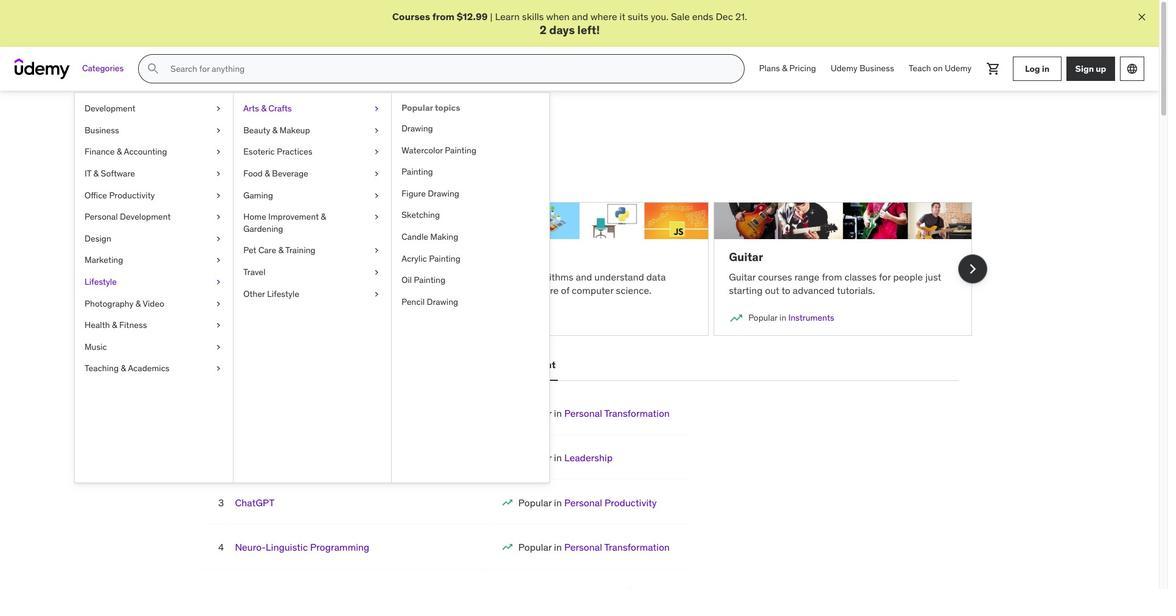 Task type: vqa. For each thing, say whether or not it's contained in the screenshot.
xsmall image within the Music link
yes



Task type: locate. For each thing, give the bounding box(es) containing it.
drawing up the watercolor
[[402, 123, 433, 134]]

& inside teaching & academics link
[[121, 363, 126, 374]]

topics up drawing link
[[435, 102, 460, 113]]

& inside finance & accounting link
[[117, 146, 122, 157]]

2 vertical spatial learn
[[465, 271, 490, 283]]

xsmall image up machine
[[214, 233, 223, 245]]

xsmall image
[[214, 125, 223, 137], [214, 168, 223, 180], [372, 168, 382, 180], [214, 211, 223, 223], [372, 211, 382, 223], [214, 233, 223, 245], [372, 267, 382, 278], [214, 276, 223, 288], [372, 288, 382, 300], [214, 320, 223, 332]]

finance & accounting link
[[75, 141, 233, 163]]

0 vertical spatial and
[[572, 10, 588, 23]]

xsmall image for finance & accounting
[[214, 146, 223, 158]]

personal transformation link for fourth cell from the top
[[564, 541, 670, 553]]

2 guitar from the top
[[729, 271, 756, 283]]

& inside 'plans & pricing' link
[[782, 63, 788, 74]]

0 vertical spatial guitar
[[729, 250, 763, 264]]

xsmall image for photography & video
[[214, 298, 223, 310]]

in down popular in leadership
[[554, 496, 562, 509]]

2 personal transformation link from the top
[[564, 541, 670, 553]]

in left leadership link
[[554, 452, 562, 464]]

development
[[85, 103, 135, 114], [120, 211, 171, 222], [494, 359, 556, 371]]

& right food
[[265, 168, 270, 179]]

2 horizontal spatial from
[[822, 271, 843, 283]]

learn up structures
[[465, 271, 490, 283]]

& right arts
[[261, 103, 266, 114]]

beverage
[[272, 168, 308, 179]]

xsmall image inside teaching & academics link
[[214, 363, 223, 375]]

udemy business link
[[824, 54, 902, 83]]

xsmall image down your
[[372, 168, 382, 180]]

xsmall image inside it & software link
[[214, 168, 223, 180]]

& for video
[[136, 298, 141, 309]]

the
[[523, 284, 537, 296]]

1 udemy from the left
[[831, 63, 858, 74]]

& right beauty
[[272, 125, 278, 136]]

& for crafts
[[261, 103, 266, 114]]

painting down drawing link
[[445, 145, 477, 156]]

1 vertical spatial popular in personal transformation
[[519, 541, 670, 553]]

2 vertical spatial development
[[494, 359, 556, 371]]

& right teaching
[[121, 363, 126, 374]]

1 vertical spatial business
[[85, 125, 119, 136]]

productivity
[[109, 190, 155, 201], [605, 496, 657, 509]]

1 horizontal spatial personal development
[[451, 359, 556, 371]]

& inside it & software link
[[93, 168, 99, 179]]

xsmall image inside home improvement & gardening link
[[372, 211, 382, 223]]

& for software
[[93, 168, 99, 179]]

personal development for personal development button
[[451, 359, 556, 371]]

categories
[[82, 63, 124, 74]]

xsmall image inside gaming link
[[372, 190, 382, 202]]

learn for learn something completely new or improve your existing skills
[[187, 155, 211, 167]]

xsmall image for other lifestyle
[[372, 288, 382, 300]]

personal transformation link up leadership
[[564, 407, 670, 419]]

xsmall image inside development link
[[214, 103, 223, 115]]

udemy right the on
[[945, 63, 972, 74]]

1 vertical spatial learn
[[187, 155, 211, 167]]

beauty
[[243, 125, 270, 136]]

& inside arts & crafts link
[[261, 103, 266, 114]]

in right log
[[1042, 63, 1050, 74]]

0 vertical spatial productivity
[[109, 190, 155, 201]]

in left instruments
[[780, 312, 787, 323]]

gardening
[[243, 223, 283, 234]]

marketing
[[85, 255, 123, 266]]

lifestyle down marketing at the left top
[[85, 276, 117, 287]]

photography
[[85, 298, 133, 309]]

& right health on the bottom
[[112, 320, 117, 331]]

range
[[795, 271, 820, 283]]

from
[[432, 10, 455, 23], [822, 271, 843, 283], [226, 284, 246, 296]]

where
[[591, 10, 617, 23]]

oil painting
[[402, 275, 446, 286]]

acrylic
[[402, 253, 427, 264]]

xsmall image down machine
[[214, 276, 223, 288]]

structures
[[465, 284, 510, 296]]

personal transformation link for 1st cell from the top
[[564, 407, 670, 419]]

popular in
[[221, 312, 259, 323]]

xsmall image left "oil"
[[372, 267, 382, 278]]

from left $12.99
[[432, 10, 455, 23]]

marketing link
[[75, 250, 233, 271]]

1 vertical spatial from
[[822, 271, 843, 283]]

1 horizontal spatial learn
[[465, 271, 490, 283]]

drawing link
[[392, 118, 550, 140]]

xsmall image for travel
[[372, 267, 382, 278]]

learn
[[202, 284, 224, 296]]

& inside food & beverage link
[[265, 168, 270, 179]]

xsmall image left home
[[214, 211, 223, 223]]

and inside learn to build algorithms and understand data structures at the core of computer science.
[[576, 271, 592, 283]]

computer
[[572, 284, 614, 296]]

3 cell from the top
[[519, 496, 657, 509]]

popular in personal transformation down popular in personal productivity
[[519, 541, 670, 553]]

1 vertical spatial guitar
[[729, 271, 756, 283]]

xsmall image inside office productivity link
[[214, 190, 223, 202]]

makeup
[[280, 125, 310, 136]]

& left video
[[136, 298, 141, 309]]

& right care
[[278, 245, 284, 256]]

acrylic painting
[[402, 253, 461, 264]]

photography & video link
[[75, 293, 233, 315]]

esoteric practices
[[243, 146, 312, 157]]

1 personal transformation link from the top
[[564, 407, 670, 419]]

instruments
[[789, 312, 835, 323]]

personal transformation link down personal productivity link at bottom
[[564, 541, 670, 553]]

& for accounting
[[117, 146, 122, 157]]

1 horizontal spatial topics
[[435, 102, 460, 113]]

1 horizontal spatial business
[[860, 63, 894, 74]]

lifestyle down probability
[[267, 288, 299, 299]]

0 vertical spatial from
[[432, 10, 455, 23]]

0 horizontal spatial productivity
[[109, 190, 155, 201]]

left!
[[578, 23, 600, 37]]

and up left!
[[572, 10, 588, 23]]

xsmall image inside the personal development link
[[214, 211, 223, 223]]

xsmall image inside beauty & makeup link
[[372, 125, 382, 137]]

& inside pet care & training link
[[278, 245, 284, 256]]

xsmall image inside music link
[[214, 341, 223, 353]]

personal development inside button
[[451, 359, 556, 371]]

& inside beauty & makeup link
[[272, 125, 278, 136]]

0 vertical spatial personal development
[[85, 211, 171, 222]]

2 vertical spatial drawing
[[427, 296, 458, 307]]

xsmall image inside travel "link"
[[372, 267, 382, 278]]

xsmall image down something
[[214, 168, 223, 180]]

learn to build algorithms and understand data structures at the core of computer science.
[[465, 271, 666, 296]]

home improvement & gardening link
[[234, 206, 391, 240]]

programming
[[310, 541, 369, 553]]

esoteric
[[243, 146, 275, 157]]

0 vertical spatial learn
[[495, 10, 520, 23]]

0 vertical spatial drawing
[[402, 123, 433, 134]]

xsmall image inside 'health & fitness' link
[[214, 320, 223, 332]]

& down gaming link
[[321, 211, 326, 222]]

drawing for figure
[[428, 188, 459, 199]]

2 vertical spatial and
[[576, 271, 592, 283]]

xsmall image inside pet care & training link
[[372, 245, 382, 257]]

& right it
[[93, 168, 99, 179]]

out
[[765, 284, 780, 296]]

machine learning
[[202, 250, 299, 264]]

design link
[[75, 228, 233, 250]]

software
[[101, 168, 135, 179]]

pencil drawing link
[[392, 291, 550, 313]]

topics inside arts & crafts 'element'
[[435, 102, 460, 113]]

xsmall image for health & fitness
[[214, 320, 223, 332]]

sale
[[671, 10, 690, 23]]

cell
[[519, 407, 670, 419], [519, 452, 613, 464], [519, 496, 657, 509], [519, 541, 670, 553], [519, 586, 670, 589]]

1 vertical spatial productivity
[[605, 496, 657, 509]]

skills
[[522, 10, 544, 23], [438, 155, 460, 167]]

care
[[258, 245, 276, 256]]

topics up the improve
[[345, 120, 389, 139]]

painting up pencil drawing
[[414, 275, 446, 286]]

teaching
[[85, 363, 119, 374]]

learn inside learn to build algorithms and understand data structures at the core of computer science.
[[465, 271, 490, 283]]

office productivity link
[[75, 185, 233, 206]]

popular in personal transformation up leadership link
[[519, 407, 670, 419]]

& right plans at the top of the page
[[782, 63, 788, 74]]

watercolor
[[402, 145, 443, 156]]

skills up 2 at left
[[522, 10, 544, 23]]

popular in image
[[729, 311, 744, 326]]

xsmall image inside finance & accounting link
[[214, 146, 223, 158]]

0 horizontal spatial lifestyle
[[85, 276, 117, 287]]

xsmall image inside food & beverage link
[[372, 168, 382, 180]]

suits
[[628, 10, 649, 23]]

personal
[[85, 211, 118, 222], [451, 359, 492, 371], [564, 407, 602, 419], [564, 496, 602, 509], [564, 541, 602, 553]]

to
[[314, 271, 322, 283], [421, 271, 429, 283], [492, 271, 501, 283], [782, 284, 791, 296]]

5 cell from the top
[[519, 586, 670, 589]]

xsmall image for esoteric practices
[[372, 146, 382, 158]]

figure drawing link
[[392, 183, 550, 205]]

health
[[85, 320, 110, 331]]

completely
[[262, 155, 310, 167]]

xsmall image inside other lifestyle link
[[372, 288, 382, 300]]

lifestyle
[[85, 276, 117, 287], [267, 288, 299, 299]]

1 horizontal spatial skills
[[522, 10, 544, 23]]

0 vertical spatial topics
[[435, 102, 460, 113]]

1 guitar from the top
[[729, 250, 763, 264]]

xsmall image inside "photography & video" link
[[214, 298, 223, 310]]

1 vertical spatial development
[[120, 211, 171, 222]]

0 horizontal spatial learn
[[187, 155, 211, 167]]

xsmall image inside "esoteric practices" link
[[372, 146, 382, 158]]

2 vertical spatial popular in image
[[502, 541, 514, 553]]

0 horizontal spatial from
[[226, 284, 246, 296]]

xsmall image inside business link
[[214, 125, 223, 137]]

skills inside courses from $12.99 | learn skills when and where it suits you. sale ends dec 21. 2 days left!
[[522, 10, 544, 23]]

2 vertical spatial from
[[226, 284, 246, 296]]

udemy right "pricing"
[[831, 63, 858, 74]]

shopping cart with 0 items image
[[987, 62, 1001, 76]]

improve
[[344, 155, 379, 167]]

painting down making
[[429, 253, 461, 264]]

4 cell from the top
[[519, 541, 670, 553]]

to right how
[[421, 271, 429, 283]]

& inside "photography & video" link
[[136, 298, 141, 309]]

teach
[[325, 271, 349, 283]]

improvement
[[268, 211, 319, 222]]

log in
[[1025, 63, 1050, 74]]

academics
[[128, 363, 170, 374]]

development inside button
[[494, 359, 556, 371]]

1 popular in personal transformation from the top
[[519, 407, 670, 419]]

understand
[[595, 271, 644, 283]]

plans & pricing
[[759, 63, 816, 74]]

1 transformation from the top
[[604, 407, 670, 419]]

categories button
[[75, 54, 131, 83]]

from down statistical
[[226, 284, 246, 296]]

guitar courses range from classes for people just starting out to advanced tutorials.
[[729, 271, 942, 296]]

oil painting link
[[392, 270, 550, 291]]

0 horizontal spatial business
[[85, 125, 119, 136]]

&
[[782, 63, 788, 74], [261, 103, 266, 114], [272, 125, 278, 136], [117, 146, 122, 157], [93, 168, 99, 179], [265, 168, 270, 179], [321, 211, 326, 222], [278, 245, 284, 256], [136, 298, 141, 309], [112, 320, 117, 331], [121, 363, 126, 374]]

business left teach
[[860, 63, 894, 74]]

popular in image
[[202, 311, 216, 326], [502, 496, 514, 509], [502, 541, 514, 553]]

xsmall image for pet care & training
[[372, 245, 382, 257]]

painting for acrylic painting
[[429, 253, 461, 264]]

teach on udemy link
[[902, 54, 979, 83]]

xsmall image inside design link
[[214, 233, 223, 245]]

submit search image
[[146, 62, 161, 76]]

xsmall image for music
[[214, 341, 223, 353]]

guitar inside guitar courses range from classes for people just starting out to advanced tutorials.
[[729, 271, 756, 283]]

xsmall image inside marketing link
[[214, 255, 223, 267]]

1 vertical spatial skills
[[438, 155, 460, 167]]

1 vertical spatial drawing
[[428, 188, 459, 199]]

learn right | at top left
[[495, 10, 520, 23]]

1 horizontal spatial from
[[432, 10, 455, 23]]

arts & crafts element
[[391, 93, 550, 483]]

topics
[[435, 102, 460, 113], [345, 120, 389, 139]]

drawing right figure
[[428, 188, 459, 199]]

0 vertical spatial popular in personal transformation
[[519, 407, 670, 419]]

xsmall image inside arts & crafts link
[[372, 103, 382, 115]]

1 vertical spatial topics
[[345, 120, 389, 139]]

pencil
[[402, 296, 425, 307]]

0 horizontal spatial topics
[[345, 120, 389, 139]]

1 vertical spatial transformation
[[604, 541, 670, 553]]

1 vertical spatial personal development
[[451, 359, 556, 371]]

& right finance
[[117, 146, 122, 157]]

candle making link
[[392, 226, 550, 248]]

skills right the existing
[[438, 155, 460, 167]]

0 horizontal spatial udemy
[[831, 63, 858, 74]]

xsmall image down computers
[[372, 288, 382, 300]]

music link
[[75, 336, 233, 358]]

0 vertical spatial lifestyle
[[85, 276, 117, 287]]

and up computer
[[576, 271, 592, 283]]

in down popular in personal productivity
[[554, 541, 562, 553]]

xsmall image
[[214, 103, 223, 115], [372, 103, 382, 115], [372, 125, 382, 137], [214, 146, 223, 158], [372, 146, 382, 158], [214, 190, 223, 202], [372, 190, 382, 202], [372, 245, 382, 257], [214, 255, 223, 267], [214, 298, 223, 310], [214, 341, 223, 353], [214, 363, 223, 375]]

0 vertical spatial popular in image
[[202, 311, 216, 326]]

oil
[[402, 275, 412, 286]]

food & beverage
[[243, 168, 308, 179]]

1 horizontal spatial productivity
[[605, 496, 657, 509]]

data.
[[249, 284, 270, 296]]

teaching & academics
[[85, 363, 170, 374]]

0 horizontal spatial personal development
[[85, 211, 171, 222]]

0 vertical spatial personal transformation link
[[564, 407, 670, 419]]

xsmall image up something
[[214, 125, 223, 137]]

2 horizontal spatial learn
[[495, 10, 520, 23]]

xsmall image left "sketching"
[[372, 211, 382, 223]]

xsmall image for office productivity
[[214, 190, 223, 202]]

xsmall image for development
[[214, 103, 223, 115]]

xsmall image for marketing
[[214, 255, 223, 267]]

1 horizontal spatial udemy
[[945, 63, 972, 74]]

learn left something
[[187, 155, 211, 167]]

accounting
[[124, 146, 167, 157]]

1 vertical spatial popular in image
[[502, 496, 514, 509]]

& inside 'health & fitness' link
[[112, 320, 117, 331]]

Search for anything text field
[[168, 59, 730, 79]]

popular in image for chatgpt
[[502, 496, 514, 509]]

personal productivity link
[[564, 496, 657, 509]]

1 vertical spatial personal transformation link
[[564, 541, 670, 553]]

drawing down oil painting
[[427, 296, 458, 307]]

for
[[879, 271, 891, 283]]

1 horizontal spatial lifestyle
[[267, 288, 299, 299]]

0 vertical spatial skills
[[522, 10, 544, 23]]

to up structures
[[492, 271, 501, 283]]

business up finance
[[85, 125, 119, 136]]

personal development link
[[75, 206, 233, 228]]

and down arts & crafts
[[248, 120, 276, 139]]

1 vertical spatial and
[[248, 120, 276, 139]]

guitar for guitar
[[729, 250, 763, 264]]

at
[[512, 284, 521, 296]]

pencil drawing
[[402, 296, 458, 307]]

0 vertical spatial transformation
[[604, 407, 670, 419]]

xsmall image inside lifestyle link
[[214, 276, 223, 288]]

finance
[[85, 146, 115, 157]]

to right out
[[782, 284, 791, 296]]

2 popular in personal transformation from the top
[[519, 541, 670, 553]]

xsmall image down learn
[[214, 320, 223, 332]]

from up advanced
[[822, 271, 843, 283]]



Task type: describe. For each thing, give the bounding box(es) containing it.
xsmall image for business
[[214, 125, 223, 137]]

lifestyle link
[[75, 271, 233, 293]]

algorithms
[[527, 271, 574, 283]]

popular and trending topics
[[187, 120, 389, 139]]

watercolor painting
[[402, 145, 477, 156]]

training
[[285, 245, 316, 256]]

linguistic
[[266, 541, 308, 553]]

2 cell from the top
[[519, 452, 613, 464]]

gaming link
[[234, 185, 391, 206]]

existing
[[402, 155, 436, 167]]

sign up link
[[1067, 57, 1116, 81]]

3
[[218, 496, 224, 509]]

development for personal development button
[[494, 359, 556, 371]]

2 udemy from the left
[[945, 63, 972, 74]]

xsmall image for home improvement & gardening
[[372, 211, 382, 223]]

from inside use statistical probability to teach computers how to learn from data.
[[226, 284, 246, 296]]

figure drawing
[[402, 188, 459, 199]]

popular in instruments
[[749, 312, 835, 323]]

courses
[[392, 10, 430, 23]]

4
[[218, 541, 224, 553]]

1 vertical spatial lifestyle
[[267, 288, 299, 299]]

to inside learn to build algorithms and understand data structures at the core of computer science.
[[492, 271, 501, 283]]

finance & accounting
[[85, 146, 167, 157]]

painting for watercolor painting
[[445, 145, 477, 156]]

food
[[243, 168, 263, 179]]

learn to build algorithms and understand data structures at the core of computer science. link
[[450, 202, 709, 336]]

udemy business
[[831, 63, 894, 74]]

arts & crafts link
[[234, 98, 391, 120]]

leadership
[[564, 452, 613, 464]]

1 cell from the top
[[519, 407, 670, 419]]

courses
[[758, 271, 792, 283]]

gaming
[[243, 190, 273, 201]]

other lifestyle
[[243, 288, 299, 299]]

drawing for pencil
[[427, 296, 458, 307]]

chatgpt
[[235, 496, 275, 509]]

sign
[[1076, 63, 1094, 74]]

xsmall image for lifestyle
[[214, 276, 223, 288]]

starting
[[729, 284, 763, 296]]

painting for oil painting
[[414, 275, 446, 286]]

personal for fourth cell from the top
[[564, 541, 602, 553]]

0 vertical spatial business
[[860, 63, 894, 74]]

from inside courses from $12.99 | learn skills when and where it suits you. sale ends dec 21. 2 days left!
[[432, 10, 455, 23]]

xsmall image for it & software
[[214, 168, 223, 180]]

acrylic painting link
[[392, 248, 550, 270]]

learning
[[251, 250, 299, 264]]

instruments link
[[789, 312, 835, 323]]

personal for third cell
[[564, 496, 602, 509]]

xsmall image for food & beverage
[[372, 168, 382, 180]]

science.
[[616, 284, 652, 296]]

new
[[312, 155, 330, 167]]

personal for 1st cell from the top
[[564, 407, 602, 419]]

popular inside arts & crafts 'element'
[[402, 102, 433, 113]]

classes
[[845, 271, 877, 283]]

home improvement & gardening
[[243, 211, 326, 234]]

2
[[540, 23, 547, 37]]

popular in personal transformation for personal transformation link corresponding to fourth cell from the top
[[519, 541, 670, 553]]

neuro-
[[235, 541, 266, 553]]

plans
[[759, 63, 780, 74]]

bestselling
[[204, 359, 256, 371]]

& inside home improvement & gardening
[[321, 211, 326, 222]]

learn inside courses from $12.99 | learn skills when and where it suits you. sale ends dec 21. 2 days left!
[[495, 10, 520, 23]]

carousel element
[[187, 187, 987, 351]]

log in link
[[1013, 57, 1062, 81]]

probability
[[265, 271, 311, 283]]

0 horizontal spatial skills
[[438, 155, 460, 167]]

& for fitness
[[112, 320, 117, 331]]

personal inside button
[[451, 359, 492, 371]]

$12.99
[[457, 10, 488, 23]]

other lifestyle link
[[234, 283, 391, 305]]

2 transformation from the top
[[604, 541, 670, 553]]

development for the personal development link
[[120, 211, 171, 222]]

teach
[[909, 63, 931, 74]]

from inside guitar courses range from classes for people just starting out to advanced tutorials.
[[822, 271, 843, 283]]

xsmall image for personal development
[[214, 211, 223, 223]]

office productivity
[[85, 190, 155, 201]]

and inside courses from $12.99 | learn skills when and where it suits you. sale ends dec 21. 2 days left!
[[572, 10, 588, 23]]

making
[[430, 231, 458, 242]]

guitar for guitar courses range from classes for people just starting out to advanced tutorials.
[[729, 271, 756, 283]]

to up other lifestyle link
[[314, 271, 322, 283]]

popular in image for neuro-linguistic programming
[[502, 541, 514, 553]]

xsmall image for beauty & makeup
[[372, 125, 382, 137]]

0 vertical spatial development
[[85, 103, 135, 114]]

in up popular in leadership
[[554, 407, 562, 419]]

next image
[[963, 259, 983, 279]]

core
[[540, 284, 559, 296]]

painting link
[[392, 161, 550, 183]]

painting up figure
[[402, 166, 433, 177]]

health & fitness
[[85, 320, 147, 331]]

& for pricing
[[782, 63, 788, 74]]

xsmall image for design
[[214, 233, 223, 245]]

pricing
[[790, 63, 816, 74]]

it & software
[[85, 168, 135, 179]]

how
[[400, 271, 418, 283]]

other
[[243, 288, 265, 299]]

health & fitness link
[[75, 315, 233, 336]]

personal development for the personal development link
[[85, 211, 171, 222]]

people
[[894, 271, 923, 283]]

to inside guitar courses range from classes for people just starting out to advanced tutorials.
[[782, 284, 791, 296]]

data
[[647, 271, 666, 283]]

crafts
[[269, 103, 292, 114]]

learn something completely new or improve your existing skills
[[187, 155, 460, 167]]

& for academics
[[121, 363, 126, 374]]

xsmall image for teaching & academics
[[214, 363, 223, 375]]

in down other
[[252, 312, 259, 323]]

or
[[332, 155, 341, 167]]

when
[[546, 10, 570, 23]]

it
[[85, 168, 91, 179]]

& for beverage
[[265, 168, 270, 179]]

& for makeup
[[272, 125, 278, 136]]

days
[[549, 23, 575, 37]]

pet care & training
[[243, 245, 316, 256]]

popular topics
[[402, 102, 460, 113]]

machine
[[202, 250, 248, 264]]

popular in personal productivity
[[519, 496, 657, 509]]

choose a language image
[[1126, 63, 1139, 75]]

beauty & makeup
[[243, 125, 310, 136]]

udemy image
[[15, 59, 70, 79]]

just
[[926, 271, 942, 283]]

photography & video
[[85, 298, 164, 309]]

xsmall image for gaming
[[372, 190, 382, 202]]

learn for learn to build algorithms and understand data structures at the core of computer science.
[[465, 271, 490, 283]]

on
[[933, 63, 943, 74]]

popular in personal transformation for 1st cell from the top personal transformation link
[[519, 407, 670, 419]]

food & beverage link
[[234, 163, 391, 185]]

travel
[[243, 267, 266, 277]]

ends
[[692, 10, 714, 23]]

close image
[[1136, 11, 1148, 23]]

teaching & academics link
[[75, 358, 233, 380]]

xsmall image for arts & crafts
[[372, 103, 382, 115]]

courses from $12.99 | learn skills when and where it suits you. sale ends dec 21. 2 days left!
[[392, 10, 747, 37]]

design
[[85, 233, 111, 244]]



